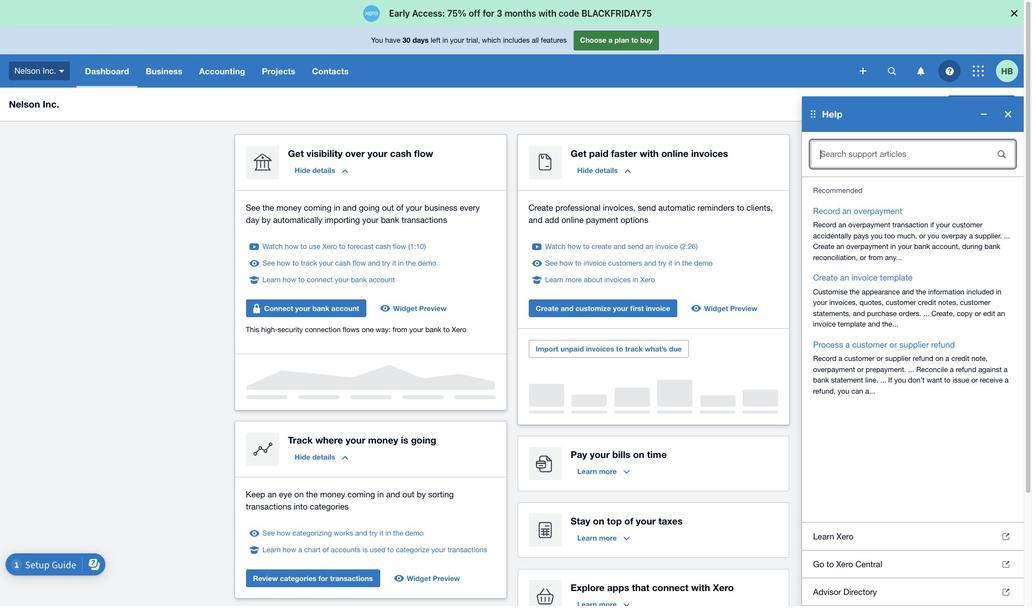 Task type: vqa. For each thing, say whether or not it's contained in the screenshot.
Due Date
no



Task type: locate. For each thing, give the bounding box(es) containing it.
2 vertical spatial flow
[[353, 259, 366, 267]]

out left the sorting on the bottom left of the page
[[403, 490, 415, 499]]

2 learn more from the top
[[578, 534, 617, 543]]

transactions inside the 'learn how a chart of accounts is used to categorize your transactions' link
[[448, 546, 487, 554]]

a down process
[[839, 354, 843, 363]]

learn how a chart of accounts is used to categorize your transactions link
[[263, 545, 487, 556]]

1 vertical spatial learn more button
[[571, 529, 637, 547]]

1 vertical spatial out
[[403, 490, 415, 499]]

the up the into
[[306, 490, 318, 499]]

0 horizontal spatial watch
[[263, 242, 283, 251]]

more left about in the right top of the page
[[566, 276, 582, 284]]

your left the 'trial,'
[[450, 36, 465, 45]]

create inside the create an invoice template customise the appearance and the information included in your invoices, quotes, customer credit notes, customer statements, and purchase orders. ... create, copy or edit an invoice template and the...
[[814, 273, 838, 282]]

banking preview line graph image
[[246, 366, 496, 399]]

3 record from the top
[[814, 354, 837, 363]]

hide down visibility
[[295, 166, 311, 175]]

your down much,
[[899, 242, 913, 251]]

widget
[[393, 304, 418, 313], [705, 304, 729, 313], [407, 574, 431, 583]]

0 vertical spatial learn more
[[578, 467, 617, 476]]

svg image
[[974, 65, 985, 77], [888, 67, 897, 75], [918, 67, 925, 75], [59, 70, 65, 73]]

watch down the 'automatically'
[[263, 242, 283, 251]]

bank inside button
[[313, 304, 330, 313]]

2 horizontal spatial try
[[659, 259, 667, 267]]

go
[[814, 559, 825, 569]]

0 horizontal spatial track
[[301, 259, 317, 267]]

create up import
[[536, 304, 559, 313]]

1 horizontal spatial credit
[[952, 354, 970, 363]]

connect for your
[[307, 276, 333, 284]]

too
[[885, 232, 896, 240]]

0 vertical spatial nelson inc.
[[14, 66, 56, 75]]

or down the... at the bottom right
[[890, 340, 898, 349]]

create down the accidentally
[[814, 242, 835, 251]]

2 vertical spatial cash
[[335, 259, 351, 267]]

orders.
[[900, 309, 922, 318]]

your right over
[[368, 148, 388, 159]]

2 horizontal spatial flow
[[414, 148, 434, 159]]

hide details button down visibility
[[288, 161, 355, 179]]

0 vertical spatial money
[[277, 203, 302, 212]]

and left "add"
[[529, 215, 543, 225]]

what's
[[645, 344, 668, 353]]

hide details button down paid
[[571, 161, 638, 179]]

1 horizontal spatial get
[[571, 148, 587, 159]]

connect for with
[[653, 582, 689, 594]]

learn up go
[[814, 532, 835, 541]]

see how to track your cash flow and try it in the demo link
[[263, 258, 437, 269]]

0 horizontal spatial online
[[562, 215, 584, 225]]

0 horizontal spatial money
[[277, 203, 302, 212]]

navigation inside the help banner
[[77, 54, 853, 88]]

details for paid
[[595, 166, 618, 175]]

1 horizontal spatial account
[[369, 276, 395, 284]]

navigation
[[77, 54, 853, 88]]

0 vertical spatial cash
[[390, 148, 412, 159]]

preview for get paid faster with online invoices
[[731, 304, 758, 313]]

due
[[670, 344, 682, 353]]

how
[[285, 242, 299, 251], [568, 242, 582, 251], [277, 259, 291, 267], [560, 259, 574, 267], [283, 276, 297, 284], [277, 529, 291, 538], [283, 546, 297, 554]]

connect
[[264, 304, 293, 313]]

svg image inside nelson inc. popup button
[[59, 70, 65, 73]]

1 vertical spatial money
[[368, 434, 399, 446]]

customer down included
[[961, 298, 991, 307]]

0 vertical spatial external link opens in new tab image
[[1003, 533, 1010, 540]]

1 vertical spatial of
[[625, 515, 634, 527]]

an left eye
[[268, 490, 277, 499]]

navigation containing dashboard
[[77, 54, 853, 88]]

0 vertical spatial send
[[638, 203, 657, 212]]

see how categorizing works and try it in the demo link
[[263, 528, 424, 539]]

connection
[[305, 326, 341, 334]]

invoices up reminders
[[692, 148, 729, 159]]

pay your bills on time
[[571, 449, 667, 460]]

transaction
[[893, 221, 929, 229]]

quotes,
[[860, 298, 884, 307]]

2 record from the top
[[814, 221, 837, 229]]

learn more button for on
[[571, 529, 637, 547]]

this high-security connection flows one way: from your bank to xero
[[246, 326, 467, 334]]

learn more button for your
[[571, 463, 637, 480]]

that
[[632, 582, 650, 594]]

explore apps that connect with xero
[[571, 582, 734, 594]]

1 horizontal spatial coming
[[348, 490, 375, 499]]

have
[[385, 36, 401, 45]]

1 vertical spatial more
[[599, 467, 617, 476]]

1 vertical spatial credit
[[952, 354, 970, 363]]

clients,
[[747, 203, 774, 212]]

0 vertical spatial refund
[[932, 340, 956, 349]]

2 vertical spatial of
[[323, 546, 329, 554]]

2 get from the left
[[571, 148, 587, 159]]

2 external link opens in new tab image from the top
[[1003, 561, 1010, 568]]

categories inside button
[[280, 574, 317, 583]]

details for where
[[313, 453, 335, 462]]

nelson inside popup button
[[14, 66, 40, 75]]

an up see how to invoice customers and try it in the demo
[[646, 242, 654, 251]]

external link opens in new tab image
[[1003, 533, 1010, 540], [1003, 561, 1010, 568]]

learn more button down top
[[571, 529, 637, 547]]

invoices, inside the create an invoice template customise the appearance and the information included in your invoices, quotes, customer credit notes, customer statements, and purchase orders. ... create, copy or edit an invoice template and the...
[[830, 298, 858, 307]]

more for on
[[599, 534, 617, 543]]

projects button
[[254, 54, 304, 88]]

online right faster
[[662, 148, 689, 159]]

get for get paid faster with online invoices
[[571, 148, 587, 159]]

0 horizontal spatial of
[[323, 546, 329, 554]]

see down keep
[[263, 529, 275, 538]]

edit
[[984, 309, 996, 318]]

is inside the 'learn how a chart of accounts is used to categorize your transactions' link
[[363, 546, 368, 554]]

money right where
[[368, 434, 399, 446]]

1 horizontal spatial connect
[[653, 582, 689, 594]]

choose a plan to buy
[[581, 36, 653, 45]]

svg image
[[946, 67, 954, 75], [860, 68, 867, 74]]

online
[[662, 148, 689, 159], [562, 215, 584, 225]]

customer up overpay
[[953, 221, 983, 229]]

customer up line.
[[845, 354, 875, 363]]

in inside see how to track your cash flow and try it in the demo link
[[398, 259, 404, 267]]

and inside create professional invoices, send automatic reminders to clients, and add online payment options
[[529, 215, 543, 225]]

learn more down stay
[[578, 534, 617, 543]]

create,
[[932, 309, 955, 318]]

1 vertical spatial connect
[[653, 582, 689, 594]]

see for see how to invoice customers and try it in the demo
[[546, 259, 558, 267]]

account down see how to track your cash flow and try it in the demo link
[[369, 276, 395, 284]]

chart
[[304, 546, 321, 554]]

pays
[[854, 232, 869, 240]]

see inside see the money coming in and going out of your business every day by automatically importing your bank transactions
[[246, 203, 260, 212]]

to inside the learn how to connect your bank account link
[[299, 276, 305, 284]]

1 horizontal spatial from
[[869, 253, 884, 262]]

or
[[920, 232, 926, 240], [860, 253, 867, 262], [975, 309, 982, 318], [890, 340, 898, 349], [877, 354, 884, 363], [858, 365, 864, 374], [972, 376, 979, 384]]

learn down stay
[[578, 534, 597, 543]]

flow inside watch how to use xero to forecast cash flow (1:10) link
[[393, 242, 406, 251]]

and inside see the money coming in and going out of your business every day by automatically importing your bank transactions
[[343, 203, 357, 212]]

widget preview button for invoices
[[687, 300, 765, 317]]

hide down paid
[[578, 166, 593, 175]]

1 horizontal spatial with
[[692, 582, 711, 594]]

invoices, up statements,
[[830, 298, 858, 307]]

... up don't
[[909, 365, 915, 374]]

1 vertical spatial nelson
[[9, 98, 40, 110]]

going inside see the money coming in and going out of your business every day by automatically importing your bank transactions
[[359, 203, 380, 212]]

supplier up reconcile
[[900, 340, 930, 349]]

coming inside see the money coming in and going out of your business every day by automatically importing your bank transactions
[[304, 203, 332, 212]]

0 vertical spatial learn more button
[[571, 463, 637, 480]]

overpayment down pays
[[847, 242, 889, 251]]

or inside the create an invoice template customise the appearance and the information included in your invoices, quotes, customer credit notes, customer statements, and purchase orders. ... create, copy or edit an invoice template and the...
[[975, 309, 982, 318]]

1 vertical spatial online
[[562, 215, 584, 225]]

transactions inside see the money coming in and going out of your business every day by automatically importing your bank transactions
[[402, 215, 447, 225]]

cash right over
[[390, 148, 412, 159]]

coming inside keep an eye on the money coming in and out by sorting transactions into categories
[[348, 490, 375, 499]]

more down top
[[599, 534, 617, 543]]

your inside 'you have 30 days left in your trial, which includes all features'
[[450, 36, 465, 45]]

0 vertical spatial nelson
[[14, 66, 40, 75]]

2 vertical spatial more
[[599, 534, 617, 543]]

how for create
[[568, 242, 582, 251]]

account
[[369, 276, 395, 284], [332, 304, 360, 313]]

0 horizontal spatial try
[[370, 529, 378, 538]]

send up options
[[638, 203, 657, 212]]

0 horizontal spatial out
[[382, 203, 394, 212]]

of inside see the money coming in and going out of your business every day by automatically importing your bank transactions
[[397, 203, 404, 212]]

want
[[927, 376, 943, 384]]

a up the during
[[970, 232, 974, 240]]

2 learn more button from the top
[[571, 529, 637, 547]]

in inside the create an invoice template customise the appearance and the information included in your invoices, quotes, customer credit notes, customer statements, and purchase orders. ... create, copy or edit an invoice template and the...
[[997, 288, 1002, 296]]

create inside record an overpayment record an overpayment transaction if your customer accidentally pays you too much, or you overpay a supplier. ... create an overpayment in your bank account, during bank reconciliation, or from any...
[[814, 242, 835, 251]]

to inside process a customer or supplier refund record a customer or supplier refund on a credit note, overpayment or prepayment. ... reconcile a refund against a bank statement line. ... if you don't want to issue or receive a refund, you can a...
[[945, 376, 951, 384]]

watch for get visibility over your cash flow
[[263, 242, 283, 251]]

your right pay
[[590, 449, 610, 460]]

0 horizontal spatial template
[[838, 320, 867, 328]]

0 vertical spatial template
[[881, 273, 913, 282]]

dialog
[[0, 0, 1033, 27]]

bank
[[381, 215, 400, 225], [915, 242, 931, 251], [985, 242, 1001, 251], [351, 276, 367, 284], [313, 304, 330, 313], [426, 326, 442, 334], [814, 376, 830, 384]]

account,
[[933, 242, 961, 251]]

1 external link opens in new tab image from the top
[[1003, 533, 1010, 540]]

0 horizontal spatial invoices,
[[603, 203, 636, 212]]

categorize
[[396, 546, 430, 554]]

to inside the 'learn how a chart of accounts is used to categorize your transactions' link
[[388, 546, 394, 554]]

by
[[262, 215, 271, 225], [417, 490, 426, 499]]

out inside see the money coming in and going out of your business every day by automatically importing your bank transactions
[[382, 203, 394, 212]]

it up used
[[380, 529, 384, 538]]

and down forecast
[[368, 259, 380, 267]]

1 horizontal spatial going
[[411, 434, 437, 446]]

in inside see the money coming in and going out of your business every day by automatically importing your bank transactions
[[334, 203, 341, 212]]

going
[[359, 203, 380, 212], [411, 434, 437, 446]]

hb button
[[997, 54, 1025, 88]]

0 horizontal spatial credit
[[919, 298, 937, 307]]

from left any...
[[869, 253, 884, 262]]

1 get from the left
[[288, 148, 304, 159]]

and left 'customize'
[[561, 304, 574, 313]]

0 horizontal spatial flow
[[353, 259, 366, 267]]

by left the sorting on the bottom left of the page
[[417, 490, 426, 499]]

dashboard link
[[77, 54, 138, 88]]

categorizing
[[293, 529, 332, 538]]

record inside process a customer or supplier refund record a customer or supplier refund on a credit note, overpayment or prepayment. ... reconcile a refund against a bank statement line. ... if you don't want to issue or receive a refund, you can a...
[[814, 354, 837, 363]]

flows
[[343, 326, 360, 334]]

1 vertical spatial is
[[363, 546, 368, 554]]

help group
[[803, 97, 1025, 606]]

to inside see how to invoice customers and try it in the demo link
[[576, 259, 582, 267]]

external link opens in new tab image
[[1003, 589, 1010, 595]]

template down statements,
[[838, 320, 867, 328]]

learn how to connect your bank account
[[263, 276, 395, 284]]

money up the 'automatically'
[[277, 203, 302, 212]]

0 vertical spatial with
[[640, 148, 659, 159]]

onboarding help options for new xero users group
[[803, 606, 1025, 606]]

to inside import unpaid invoices to track what's due button
[[617, 344, 624, 353]]

0 vertical spatial credit
[[919, 298, 937, 307]]

transactions inside keep an eye on the money coming in and out by sorting transactions into categories
[[246, 502, 292, 511]]

create
[[592, 242, 612, 251]]

widget for invoices
[[705, 304, 729, 313]]

0 vertical spatial online
[[662, 148, 689, 159]]

account up 'flows'
[[332, 304, 360, 313]]

invoices down customers
[[605, 276, 631, 284]]

or up statement
[[858, 365, 864, 374]]

see down "add"
[[546, 259, 558, 267]]

collapse help menu image
[[974, 103, 996, 125]]

2 vertical spatial invoices
[[586, 344, 615, 353]]

0 vertical spatial connect
[[307, 276, 333, 284]]

out
[[382, 203, 394, 212], [403, 490, 415, 499]]

keep an eye on the money coming in and out by sorting transactions into categories
[[246, 490, 454, 511]]

in inside record an overpayment record an overpayment transaction if your customer accidentally pays you too much, or you overpay a supplier. ... create an overpayment in your bank account, during bank reconciliation, or from any...
[[891, 242, 897, 251]]

every
[[460, 203, 480, 212]]

the up the 'automatically'
[[263, 203, 274, 212]]

an up customise on the right top of the page
[[841, 273, 850, 282]]

0 horizontal spatial coming
[[304, 203, 332, 212]]

1 vertical spatial from
[[393, 326, 408, 334]]

0 vertical spatial invoices,
[[603, 203, 636, 212]]

much,
[[898, 232, 918, 240]]

0 vertical spatial inc.
[[43, 66, 56, 75]]

1 vertical spatial record
[[814, 221, 837, 229]]

is
[[401, 434, 409, 446], [363, 546, 368, 554]]

0 horizontal spatial from
[[393, 326, 408, 334]]

0 vertical spatial of
[[397, 203, 404, 212]]

1 vertical spatial nelson inc.
[[9, 98, 59, 110]]

1 learn more button from the top
[[571, 463, 637, 480]]

copy
[[957, 309, 973, 318]]

see the money coming in and going out of your business every day by automatically importing your bank transactions
[[246, 203, 480, 225]]

get paid faster with online invoices
[[571, 148, 729, 159]]

2 vertical spatial record
[[814, 354, 837, 363]]

submit search image
[[991, 143, 1013, 165]]

to
[[632, 36, 639, 45], [737, 203, 745, 212], [301, 242, 307, 251], [339, 242, 346, 251], [584, 242, 590, 251], [293, 259, 299, 267], [576, 259, 582, 267], [299, 276, 305, 284], [444, 326, 450, 334], [617, 344, 624, 353], [945, 376, 951, 384], [388, 546, 394, 554], [827, 559, 835, 569]]

record up the accidentally
[[814, 221, 837, 229]]

faster
[[612, 148, 638, 159]]

invoice right the first
[[646, 304, 671, 313]]

0 vertical spatial more
[[566, 276, 582, 284]]

1 vertical spatial invoices,
[[830, 298, 858, 307]]

process a customer or supplier refund record a customer or supplier refund on a credit note, overpayment or prepayment. ... reconcile a refund against a bank statement line. ... if you don't want to issue or receive a refund, you can a...
[[814, 340, 1009, 395]]

1 vertical spatial track
[[626, 344, 643, 353]]

hide for paid
[[578, 166, 593, 175]]

1 horizontal spatial is
[[401, 434, 409, 446]]

how for connect
[[283, 276, 297, 284]]

0 horizontal spatial account
[[332, 304, 360, 313]]

2 horizontal spatial of
[[625, 515, 634, 527]]

customer
[[953, 221, 983, 229], [886, 298, 917, 307], [961, 298, 991, 307], [853, 340, 888, 349], [845, 354, 875, 363]]

1 vertical spatial learn more
[[578, 534, 617, 543]]

your right where
[[346, 434, 366, 446]]

hide for visibility
[[295, 166, 311, 175]]

template down any...
[[881, 273, 913, 282]]

supplier
[[900, 340, 930, 349], [886, 354, 912, 363]]

0 vertical spatial coming
[[304, 203, 332, 212]]

0 vertical spatial categories
[[310, 502, 349, 511]]

hide details button down where
[[288, 448, 355, 466]]

hide details down paid
[[578, 166, 618, 175]]

learn
[[263, 276, 281, 284], [546, 276, 564, 284], [578, 467, 597, 476], [814, 532, 835, 541], [578, 534, 597, 543], [263, 546, 281, 554]]

cash inside watch how to use xero to forecast cash flow (1:10) link
[[376, 242, 391, 251]]

coming up works
[[348, 490, 375, 499]]

in inside see how to invoice customers and try it in the demo link
[[675, 259, 681, 267]]

1 vertical spatial coming
[[348, 490, 375, 499]]

invoices, inside create professional invoices, send automatic reminders to clients, and add online payment options
[[603, 203, 636, 212]]

the inside keep an eye on the money coming in and out by sorting transactions into categories
[[306, 490, 318, 499]]

1 vertical spatial cash
[[376, 242, 391, 251]]

the inside see the money coming in and going out of your business every day by automatically importing your bank transactions
[[263, 203, 274, 212]]

bank up refund,
[[814, 376, 830, 384]]

1 watch from the left
[[263, 242, 283, 251]]

0 vertical spatial flow
[[414, 148, 434, 159]]

watch for get paid faster with online invoices
[[546, 242, 566, 251]]

way:
[[376, 326, 391, 334]]

of left business
[[397, 203, 404, 212]]

2 watch from the left
[[546, 242, 566, 251]]

... right supplier.
[[1005, 232, 1011, 240]]

track down use
[[301, 259, 317, 267]]

to inside create professional invoices, send automatic reminders to clients, and add online payment options
[[737, 203, 745, 212]]

accounting button
[[191, 54, 254, 88]]

watch
[[263, 242, 283, 251], [546, 242, 566, 251]]

record an overpayment record an overpayment transaction if your customer accidentally pays you too much, or you overpay a supplier. ... create an overpayment in your bank account, during bank reconciliation, or from any...
[[814, 206, 1011, 262]]

1 horizontal spatial watch
[[546, 242, 566, 251]]

see up the day
[[246, 203, 260, 212]]

categories inside keep an eye on the money coming in and out by sorting transactions into categories
[[310, 502, 349, 511]]

0 horizontal spatial get
[[288, 148, 304, 159]]

create up "add"
[[529, 203, 554, 212]]

credit inside process a customer or supplier refund record a customer or supplier refund on a credit note, overpayment or prepayment. ... reconcile a refund against a bank statement line. ... if you don't want to issue or receive a refund, you can a...
[[952, 354, 970, 363]]

review categories for transactions button
[[246, 570, 380, 587]]

2 vertical spatial money
[[320, 490, 345, 499]]

inc. inside popup button
[[43, 66, 56, 75]]

1 vertical spatial invoices
[[605, 276, 631, 284]]

categories right the into
[[310, 502, 349, 511]]

invoice inside button
[[646, 304, 671, 313]]

dashboard
[[85, 66, 129, 76]]

included
[[967, 288, 995, 296]]

1 vertical spatial categories
[[280, 574, 317, 583]]

demo down "(2:26)"
[[695, 259, 713, 267]]

preview for get visibility over your cash flow
[[420, 304, 447, 313]]

details
[[313, 166, 335, 175], [595, 166, 618, 175], [313, 453, 335, 462]]

an
[[843, 206, 852, 216], [839, 221, 847, 229], [646, 242, 654, 251], [837, 242, 845, 251], [841, 273, 850, 282], [998, 309, 1006, 318], [268, 490, 277, 499]]

and up importing
[[343, 203, 357, 212]]

apps
[[608, 582, 630, 594]]

1 vertical spatial refund
[[914, 354, 934, 363]]

if
[[931, 221, 935, 229]]

and up customers
[[614, 242, 626, 251]]

and down quotes,
[[854, 309, 866, 318]]

and inside button
[[561, 304, 574, 313]]

transactions down keep
[[246, 502, 292, 511]]

... left if
[[881, 376, 887, 384]]

get
[[288, 148, 304, 159], [571, 148, 587, 159]]

details down visibility
[[313, 166, 335, 175]]

to inside watch how to create and send an invoice (2:26) link
[[584, 242, 590, 251]]

overpayment inside process a customer or supplier refund record a customer or supplier refund on a credit note, overpayment or prepayment. ... reconcile a refund against a bank statement line. ... if you don't want to issue or receive a refund, you can a...
[[814, 365, 856, 374]]

connect right the that
[[653, 582, 689, 594]]

1 horizontal spatial invoices,
[[830, 298, 858, 307]]

a left plan
[[609, 36, 613, 45]]

1 horizontal spatial flow
[[393, 242, 406, 251]]

1 vertical spatial supplier
[[886, 354, 912, 363]]

to inside see how to track your cash flow and try it in the demo link
[[293, 259, 299, 267]]

the
[[263, 203, 274, 212], [406, 259, 416, 267], [683, 259, 693, 267], [850, 288, 860, 296], [917, 288, 927, 296], [306, 490, 318, 499], [393, 529, 404, 538]]

template
[[881, 273, 913, 282], [838, 320, 867, 328]]

1 horizontal spatial of
[[397, 203, 404, 212]]

1 vertical spatial flow
[[393, 242, 406, 251]]

create inside create professional invoices, send automatic reminders to clients, and add online payment options
[[529, 203, 554, 212]]

1 learn more from the top
[[578, 467, 617, 476]]

any...
[[886, 253, 903, 262]]

overpayment up statement
[[814, 365, 856, 374]]

1 record from the top
[[814, 206, 841, 216]]

automatic
[[659, 203, 696, 212]]

categories
[[310, 502, 349, 511], [280, 574, 317, 583]]

of right top
[[625, 515, 634, 527]]

send
[[638, 203, 657, 212], [628, 242, 644, 251]]

help banner
[[0, 27, 1025, 606]]

create and customize your first invoice
[[536, 304, 671, 313]]

connect up connect your bank account
[[307, 276, 333, 284]]

create inside button
[[536, 304, 559, 313]]

more for your
[[599, 467, 617, 476]]

trial,
[[467, 36, 480, 45]]

more down pay your bills on time
[[599, 467, 617, 476]]

details for visibility
[[313, 166, 335, 175]]

1 horizontal spatial by
[[417, 490, 426, 499]]

invoice down statements,
[[814, 320, 836, 328]]

learn how to connect your bank account link
[[263, 275, 395, 286]]

statement
[[832, 376, 864, 384]]

on inside keep an eye on the money coming in and out by sorting transactions into categories
[[295, 490, 304, 499]]

2 vertical spatial refund
[[957, 365, 977, 374]]

1 horizontal spatial money
[[320, 490, 345, 499]]



Task type: describe. For each thing, give the bounding box(es) containing it.
hide details button for paid
[[571, 161, 638, 179]]

into
[[294, 502, 308, 511]]

your down see how to track your cash flow and try it in the demo link
[[335, 276, 349, 284]]

demo down the (1:10)
[[418, 259, 437, 267]]

widget preview button for flow
[[376, 300, 453, 317]]

get visibility over your cash flow
[[288, 148, 434, 159]]

during
[[963, 242, 983, 251]]

credit inside the create an invoice template customise the appearance and the information included in your invoices, quotes, customer credit notes, customer statements, and purchase orders. ... create, copy or edit an invoice template and the...
[[919, 298, 937, 307]]

you down statement
[[838, 387, 850, 395]]

your inside the create an invoice template customise the appearance and the information included in your invoices, quotes, customer credit notes, customer statements, and purchase orders. ... create, copy or edit an invoice template and the...
[[814, 298, 828, 307]]

2 horizontal spatial it
[[669, 259, 673, 267]]

hide details for where
[[295, 453, 335, 462]]

how for track
[[277, 259, 291, 267]]

customers
[[609, 259, 643, 267]]

0 vertical spatial track
[[301, 259, 317, 267]]

hide details button for visibility
[[288, 161, 355, 179]]

0 vertical spatial invoices
[[692, 148, 729, 159]]

close help menu image
[[998, 103, 1020, 125]]

by inside see the money coming in and going out of your business every day by automatically importing your bank transactions
[[262, 215, 271, 225]]

stay
[[571, 515, 591, 527]]

options
[[621, 215, 649, 225]]

this
[[246, 326, 259, 334]]

you right if
[[895, 376, 907, 384]]

2 horizontal spatial money
[[368, 434, 399, 446]]

or right much,
[[920, 232, 926, 240]]

create and customize your first invoice button
[[529, 300, 678, 317]]

don't
[[909, 376, 925, 384]]

customer down the... at the bottom right
[[853, 340, 888, 349]]

0 vertical spatial supplier
[[900, 340, 930, 349]]

if
[[889, 376, 893, 384]]

learn left about in the right top of the page
[[546, 276, 564, 284]]

get for get visibility over your cash flow
[[288, 148, 304, 159]]

the up orders.
[[917, 288, 927, 296]]

1 vertical spatial send
[[628, 242, 644, 251]]

can
[[852, 387, 864, 395]]

create for create and customize your first invoice
[[536, 304, 559, 313]]

pay
[[571, 449, 588, 460]]

invoice up about in the right top of the page
[[584, 259, 607, 267]]

overpayment up too
[[854, 206, 903, 216]]

in inside learn more about invoices in xero link
[[633, 276, 639, 284]]

how for use
[[285, 242, 299, 251]]

professional
[[556, 203, 601, 212]]

your right importing
[[363, 215, 379, 225]]

hide details button for where
[[288, 448, 355, 466]]

customer up orders.
[[886, 298, 917, 307]]

create for create professional invoices, send automatic reminders to clients, and add online payment options
[[529, 203, 554, 212]]

a left the chart
[[299, 546, 302, 554]]

prepayment.
[[866, 365, 907, 374]]

and down purchase
[[869, 320, 881, 328]]

learn xero
[[814, 532, 854, 541]]

bank right way:
[[426, 326, 442, 334]]

statements,
[[814, 309, 852, 318]]

on inside process a customer or supplier refund record a customer or supplier refund on a credit note, overpayment or prepayment. ... reconcile a refund against a bank statement line. ... if you don't want to issue or receive a refund, you can a...
[[936, 354, 944, 363]]

help
[[823, 108, 843, 120]]

hide details for paid
[[578, 166, 618, 175]]

contacts
[[312, 66, 349, 76]]

by inside keep an eye on the money coming in and out by sorting transactions into categories
[[417, 490, 426, 499]]

and inside keep an eye on the money coming in and out by sorting transactions into categories
[[386, 490, 400, 499]]

1 horizontal spatial it
[[393, 259, 396, 267]]

flow inside see how to track your cash flow and try it in the demo link
[[353, 259, 366, 267]]

central
[[856, 559, 883, 569]]

contacts button
[[304, 54, 357, 88]]

and up orders.
[[903, 288, 915, 296]]

learn inside help group
[[814, 532, 835, 541]]

... inside record an overpayment record an overpayment transaction if your customer accidentally pays you too much, or you overpay a supplier. ... create an overpayment in your bank account, during bank reconciliation, or from any...
[[1005, 232, 1011, 240]]

security
[[278, 326, 303, 334]]

1 vertical spatial with
[[692, 582, 711, 594]]

how for chart
[[283, 546, 297, 554]]

add
[[545, 215, 560, 225]]

reminders
[[698, 203, 735, 212]]

nelson inc. button
[[0, 54, 77, 88]]

bills
[[613, 449, 631, 460]]

invoices inside button
[[586, 344, 615, 353]]

bank inside process a customer or supplier refund record a customer or supplier refund on a credit note, overpayment or prepayment. ... reconcile a refund against a bank statement line. ... if you don't want to issue or receive a refund, you can a...
[[814, 376, 830, 384]]

online inside create professional invoices, send automatic reminders to clients, and add online payment options
[[562, 215, 584, 225]]

forecast
[[348, 242, 374, 251]]

see how to invoice customers and try it in the demo
[[546, 259, 713, 267]]

includes
[[503, 36, 530, 45]]

import unpaid invoices to track what's due button
[[529, 340, 690, 358]]

see for see how categorizing works and try it in the demo
[[263, 529, 275, 538]]

works
[[334, 529, 353, 538]]

0 vertical spatial account
[[369, 276, 395, 284]]

learn down pay
[[578, 467, 597, 476]]

a right receive
[[1006, 376, 1009, 384]]

overpayment up pays
[[849, 221, 891, 229]]

cash inside see how to track your cash flow and try it in the demo link
[[335, 259, 351, 267]]

how for invoice
[[560, 259, 574, 267]]

invoices preview bar graph image
[[529, 380, 779, 414]]

learn more for your
[[578, 467, 617, 476]]

sorting
[[429, 490, 454, 499]]

top
[[607, 515, 622, 527]]

on right bills
[[634, 449, 645, 460]]

recommended element
[[814, 205, 1013, 397]]

account inside button
[[332, 304, 360, 313]]

track
[[288, 434, 313, 446]]

see how to invoice customers and try it in the demo link
[[546, 258, 713, 269]]

review categories for transactions
[[253, 574, 373, 583]]

external link opens in new tab image for learn xero
[[1003, 533, 1010, 540]]

importing
[[325, 215, 360, 225]]

track money icon image
[[246, 433, 279, 466]]

your left the first
[[613, 304, 629, 313]]

use
[[309, 242, 321, 251]]

choose
[[581, 36, 607, 45]]

supplier.
[[976, 232, 1003, 240]]

the down create an invoice template link at the top of the page
[[850, 288, 860, 296]]

your right way:
[[410, 326, 424, 334]]

(1:10)
[[408, 242, 426, 251]]

line.
[[866, 376, 879, 384]]

an up reconciliation,
[[837, 242, 845, 251]]

dashboard
[[972, 100, 1008, 109]]

learn more about invoices in xero
[[546, 276, 655, 284]]

an right edit
[[998, 309, 1006, 318]]

1 vertical spatial template
[[838, 320, 867, 328]]

a right process
[[846, 340, 851, 349]]

a right against
[[1005, 365, 1008, 374]]

a up reconcile
[[946, 354, 950, 363]]

in inside keep an eye on the money coming in and out by sorting transactions into categories
[[378, 490, 384, 499]]

money inside see the money coming in and going out of your business every day by automatically importing your bank transactions
[[277, 203, 302, 212]]

0 horizontal spatial svg image
[[860, 68, 867, 74]]

1 horizontal spatial template
[[881, 273, 913, 282]]

the down "(2:26)"
[[683, 259, 693, 267]]

notes,
[[939, 298, 959, 307]]

learn more for on
[[578, 534, 617, 543]]

your left business
[[406, 203, 422, 212]]

an up the accidentally
[[839, 221, 847, 229]]

or up "prepayment."
[[877, 354, 884, 363]]

0 vertical spatial is
[[401, 434, 409, 446]]

1 horizontal spatial try
[[382, 259, 391, 267]]

transactions inside review categories for transactions button
[[330, 574, 373, 583]]

you down the if
[[928, 232, 940, 240]]

projects
[[262, 66, 296, 76]]

you can click and drag the help menu image
[[812, 111, 816, 118]]

learn up review
[[263, 546, 281, 554]]

... inside the create an invoice template customise the appearance and the information included in your invoices, quotes, customer credit notes, customer statements, and purchase orders. ... create, copy or edit an invoice template and the...
[[924, 309, 930, 318]]

reconciliation,
[[814, 253, 858, 262]]

demo up categorize
[[406, 529, 424, 538]]

create for create an invoice template customise the appearance and the information included in your invoices, quotes, customer credit notes, customer statements, and purchase orders. ... create, copy or edit an invoice template and the...
[[814, 273, 838, 282]]

from inside record an overpayment record an overpayment transaction if your customer accidentally pays you too much, or you overpay a supplier. ... create an overpayment in your bank account, during bank reconciliation, or from any...
[[869, 253, 884, 262]]

all
[[532, 36, 539, 45]]

1 vertical spatial inc.
[[43, 98, 59, 110]]

reconcile
[[917, 365, 949, 374]]

a up issue
[[951, 365, 955, 374]]

used
[[370, 546, 386, 554]]

automatically
[[273, 215, 323, 225]]

purchase
[[868, 309, 898, 318]]

1 horizontal spatial online
[[662, 148, 689, 159]]

your left taxes
[[636, 515, 656, 527]]

against
[[979, 365, 1003, 374]]

invoice left "(2:26)"
[[656, 242, 679, 251]]

see for see how to track your cash flow and try it in the demo
[[263, 259, 275, 267]]

your right connect
[[295, 304, 311, 313]]

taxes icon image
[[529, 514, 562, 547]]

note,
[[972, 354, 989, 363]]

send inside create professional invoices, send automatic reminders to clients, and add online payment options
[[638, 203, 657, 212]]

you
[[371, 36, 383, 45]]

and right works
[[355, 529, 368, 538]]

widget for flow
[[393, 304, 418, 313]]

on left top
[[593, 515, 605, 527]]

left
[[431, 36, 441, 45]]

process
[[814, 340, 844, 349]]

hide details for visibility
[[295, 166, 335, 175]]

see how categorizing works and try it in the demo
[[263, 529, 424, 538]]

which
[[482, 36, 501, 45]]

0 horizontal spatial it
[[380, 529, 384, 538]]

the down the (1:10)
[[406, 259, 416, 267]]

invoice up appearance
[[852, 273, 878, 282]]

invoices icon image
[[529, 146, 562, 179]]

for
[[319, 574, 328, 583]]

1 vertical spatial going
[[411, 434, 437, 446]]

accidentally
[[814, 232, 852, 240]]

how for works
[[277, 529, 291, 538]]

track inside button
[[626, 344, 643, 353]]

the up categorize
[[393, 529, 404, 538]]

advisor directory
[[814, 587, 878, 597]]

or right issue
[[972, 376, 979, 384]]

external link opens in new tab image for go to xero central
[[1003, 561, 1010, 568]]

nelson inc. inside popup button
[[14, 66, 56, 75]]

visibility
[[307, 148, 343, 159]]

money inside keep an eye on the money coming in and out by sorting transactions into categories
[[320, 490, 345, 499]]

Search support articles field
[[812, 144, 985, 165]]

or up create an invoice template link at the top of the page
[[860, 253, 867, 262]]

banking icon image
[[246, 146, 279, 179]]

0 horizontal spatial with
[[640, 148, 659, 159]]

explore
[[571, 582, 605, 594]]

you left too
[[871, 232, 883, 240]]

process a customer or supplier refund link
[[814, 339, 956, 351]]

out inside keep an eye on the money coming in and out by sorting transactions into categories
[[403, 490, 415, 499]]

hb
[[1002, 66, 1014, 76]]

hide for where
[[295, 453, 311, 462]]

your right categorize
[[432, 546, 446, 554]]

learn more about invoices in xero link
[[546, 275, 655, 286]]

where
[[316, 434, 343, 446]]

1 horizontal spatial svg image
[[946, 67, 954, 75]]

recommended
[[814, 186, 863, 195]]

watch how to create and send an invoice (2:26)
[[546, 242, 698, 251]]

an inside keep an eye on the money coming in and out by sorting transactions into categories
[[268, 490, 277, 499]]

an down recommended
[[843, 206, 852, 216]]

create an invoice template customise the appearance and the information included in your invoices, quotes, customer credit notes, customer statements, and purchase orders. ... create, copy or edit an invoice template and the...
[[814, 273, 1006, 328]]

record an overpayment link
[[814, 205, 903, 217]]

eye
[[279, 490, 292, 499]]

see for see the money coming in and going out of your business every day by automatically importing your bank transactions
[[246, 203, 260, 212]]

in inside see how categorizing works and try it in the demo link
[[386, 529, 391, 538]]

edit dashboard button
[[949, 95, 1016, 113]]

watch how to create and send an invoice (2:26) link
[[546, 241, 698, 252]]

bank down much,
[[915, 242, 931, 251]]

your up learn how to connect your bank account
[[319, 259, 333, 267]]

advisor
[[814, 587, 842, 597]]

information
[[929, 288, 965, 296]]

issue
[[953, 376, 970, 384]]

bank inside see the money coming in and going out of your business every day by automatically importing your bank transactions
[[381, 215, 400, 225]]

widget preview for invoices
[[705, 304, 758, 313]]

first
[[631, 304, 644, 313]]

widget preview for flow
[[393, 304, 447, 313]]

a inside record an overpayment record an overpayment transaction if your customer accidentally pays you too much, or you overpay a supplier. ... create an overpayment in your bank account, during bank reconciliation, or from any...
[[970, 232, 974, 240]]

add-ons icon image
[[529, 580, 562, 606]]

learn up connect
[[263, 276, 281, 284]]

your right the if
[[937, 221, 951, 229]]

in inside 'you have 30 days left in your trial, which includes all features'
[[443, 36, 448, 45]]

bank down supplier.
[[985, 242, 1001, 251]]

bank down see how to track your cash flow and try it in the demo link
[[351, 276, 367, 284]]

over
[[345, 148, 365, 159]]

connect your bank account button
[[246, 300, 367, 317]]

and right customers
[[645, 259, 657, 267]]

bills icon image
[[529, 447, 562, 480]]

customer inside record an overpayment record an overpayment transaction if your customer accidentally pays you too much, or you overpay a supplier. ... create an overpayment in your bank account, during bank reconciliation, or from any...
[[953, 221, 983, 229]]



